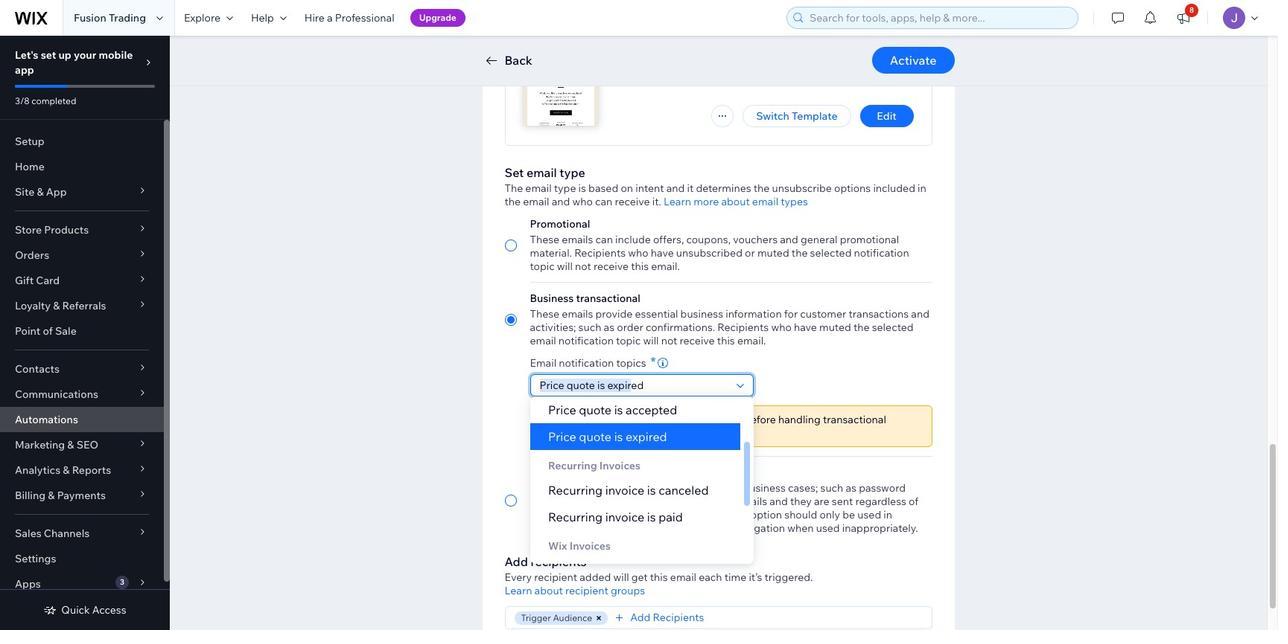 Task type: locate. For each thing, give the bounding box(es) containing it.
coupons,
[[686, 233, 731, 247]]

notification inside promotional these emails can include offers, coupons, vouchers and general promotional material. recipients who have unsubscribed or muted the selected notification topic will not receive this email.
[[854, 247, 909, 260]]

0 horizontal spatial business
[[680, 308, 723, 321]]

emails up recipient's
[[562, 482, 593, 495]]

sent left regardless
[[832, 495, 853, 509]]

quote for accepted
[[579, 403, 611, 418]]

transactional inside business transactional these emails provide essential business information for customer transactions and activities; such as order confirmations. recipients who have muted the selected email notification topic will not receive this email.
[[576, 292, 640, 305]]

1 vertical spatial this
[[717, 334, 735, 348]]

professional
[[335, 11, 394, 25]]

used right when
[[816, 522, 840, 535]]

1 vertical spatial these
[[530, 308, 559, 321]]

legal right the local
[[684, 413, 708, 427]]

notification up transactions
[[854, 247, 909, 260]]

3
[[120, 578, 124, 588]]

2 these from the top
[[530, 308, 559, 321]]

these inside business transactional these emails provide essential business information for customer transactions and activities; such as order confirmations. recipients who have muted the selected email notification topic will not receive this email.
[[530, 308, 559, 321]]

invoices for recurring invoices
[[599, 460, 640, 473]]

this right get
[[650, 571, 668, 585]]

these inside promotional these emails can include offers, coupons, vouchers and general promotional material. recipients who have unsubscribed or muted the selected notification topic will not receive this email.
[[530, 233, 559, 247]]

email down set email type
[[525, 182, 552, 195]]

0 vertical spatial it
[[687, 182, 694, 195]]

not inside business transactional these emails provide essential business information for customer transactions and activities; such as order confirmations. recipients who have muted the selected email notification topic will not receive this email.
[[661, 334, 677, 348]]

can left on
[[595, 195, 612, 209]]

this inside promotional these emails can include offers, coupons, vouchers and general promotional material. recipients who have unsubscribed or muted the selected notification topic will not receive this email.
[[631, 260, 649, 273]]

1 are from the left
[[613, 495, 628, 509]]

learn more about email types link
[[664, 195, 808, 209]]

1 vertical spatial price
[[548, 430, 576, 445]]

topic down "promotional"
[[530, 260, 555, 273]]

& inside analytics & reports 'popup button'
[[63, 464, 70, 477]]

1 horizontal spatial should
[[784, 509, 817, 522]]

invoice
[[605, 483, 644, 498], [605, 510, 644, 525]]

1 business from the top
[[530, 292, 574, 305]]

0 horizontal spatial sent
[[646, 482, 667, 495]]

0 horizontal spatial about
[[534, 585, 563, 598]]

will inside business transactional these emails provide essential business information for customer transactions and activities; such as order confirmations. recipients who have muted the selected email notification topic will not receive this email.
[[643, 334, 659, 348]]

1 vertical spatial of
[[909, 495, 918, 509]]

before
[[744, 413, 776, 427]]

these
[[706, 495, 733, 509]]

2 vertical spatial who
[[771, 321, 792, 334]]

notification right the email
[[559, 357, 614, 370]]

recurring for recurring invoice is paid
[[548, 510, 602, 525]]

recipients inside promotional these emails can include offers, coupons, vouchers and general promotional material. recipients who have unsubscribed or muted the selected notification topic will not receive this email.
[[574, 247, 626, 260]]

site & app button
[[0, 179, 164, 205]]

receive inside promotional these emails can include offers, coupons, vouchers and general promotional material. recipients who have unsubscribed or muted the selected notification topic will not receive this email.
[[594, 260, 629, 273]]

unable
[[631, 495, 664, 509]]

0 horizontal spatial for
[[692, 482, 706, 495]]

0 vertical spatial will
[[557, 260, 573, 273]]

selected
[[810, 247, 852, 260], [872, 321, 914, 334]]

business inside business transactional these emails provide essential business information for customer transactions and activities; such as order confirmations. recipients who have muted the selected email notification topic will not receive this email.
[[680, 308, 723, 321]]

transactions
[[849, 308, 909, 321]]

0 horizontal spatial topic
[[530, 260, 555, 273]]

0 vertical spatial transactional
[[576, 292, 640, 305]]

the
[[754, 182, 770, 195], [505, 195, 521, 209], [792, 247, 808, 260], [853, 321, 870, 334], [530, 509, 546, 522]]

1 vertical spatial business
[[530, 466, 574, 480]]

business up activities;
[[530, 292, 574, 305]]

to
[[666, 495, 676, 509], [642, 509, 652, 522], [704, 522, 714, 535]]

recipients up cases
[[559, 495, 611, 509]]

price down the email
[[548, 403, 576, 418]]

invoices down cases
[[569, 540, 610, 553]]

used down password
[[857, 509, 881, 522]]

1 vertical spatial can
[[596, 233, 613, 247]]

for
[[784, 308, 798, 321], [692, 482, 706, 495]]

& inside loyalty & referrals popup button
[[53, 299, 60, 313]]

sent up the paid
[[646, 482, 667, 495]]

be up consent
[[631, 482, 643, 495]]

invoices up recurring invoice is canceled
[[599, 460, 640, 473]]

such
[[578, 321, 601, 334], [820, 482, 843, 495]]

1 horizontal spatial only
[[820, 509, 840, 522]]

types
[[781, 195, 808, 209]]

1 horizontal spatial selected
[[872, 321, 914, 334]]

is left based
[[578, 182, 586, 195]]

this
[[728, 509, 748, 522]]

recipients right material.
[[574, 247, 626, 260]]

groups
[[611, 585, 645, 598]]

about down the invoice
[[534, 585, 563, 598]]

topic inside promotional these emails can include offers, coupons, vouchers and general promotional material. recipients who have unsubscribed or muted the selected notification topic will not receive this email.
[[530, 260, 555, 273]]

seo
[[76, 439, 98, 452]]

add
[[505, 555, 528, 570], [630, 612, 650, 625]]

will down "promotional"
[[557, 260, 573, 273]]

this down information
[[717, 334, 735, 348]]

email. down offers,
[[651, 260, 680, 273]]

0 vertical spatial invoice
[[605, 483, 644, 498]]

learn up trigger
[[505, 585, 532, 598]]

1 horizontal spatial emails.
[[692, 509, 726, 522]]

not
[[575, 260, 591, 273], [661, 334, 677, 348]]

business inside the business critical these emails should be sent only for critical business cases; such as password reset. recipients are unable to mute these emails and they are sent regardless of the recipient's consent to receive emails. this option should only be used in extreme cases as it may expose you to legal litigation when used inappropriately.
[[530, 466, 574, 480]]

to up the paid
[[666, 495, 676, 509]]

1 invoice from the top
[[605, 483, 644, 498]]

invoice up consent
[[605, 483, 644, 498]]

1 vertical spatial critical
[[708, 482, 741, 495]]

1 vertical spatial in
[[884, 509, 892, 522]]

2 horizontal spatial this
[[717, 334, 735, 348]]

1 horizontal spatial for
[[784, 308, 798, 321]]

selected right customer
[[872, 321, 914, 334]]

& for site
[[37, 185, 44, 199]]

it left determines
[[687, 182, 694, 195]]

3 recurring from the top
[[548, 510, 602, 525]]

add recipients
[[630, 612, 704, 625]]

for left customer
[[784, 308, 798, 321]]

1 vertical spatial transactional
[[823, 413, 886, 427]]

about right 'more'
[[721, 195, 750, 209]]

local
[[659, 413, 682, 427]]

0 horizontal spatial be
[[631, 482, 643, 495]]

0 vertical spatial about
[[721, 195, 750, 209]]

who inside business transactional these emails provide essential business information for customer transactions and activities; such as order confirmations. recipients who have muted the selected email notification topic will not receive this email.
[[771, 321, 792, 334]]

time
[[724, 571, 746, 585]]

& left reports at the bottom
[[63, 464, 70, 477]]

invoice for paid
[[605, 510, 644, 525]]

emails. up recurring invoices
[[540, 427, 573, 440]]

should down cases;
[[784, 509, 817, 522]]

0 horizontal spatial selected
[[810, 247, 852, 260]]

password
[[859, 482, 906, 495]]

1 horizontal spatial are
[[814, 495, 829, 509]]

extreme
[[530, 522, 570, 535]]

0 horizontal spatial have
[[651, 247, 674, 260]]

can inside 'the email type is based on intent and it determines the unsubscribe options included in the email and who can receive it.'
[[595, 195, 612, 209]]

upgrade
[[419, 12, 456, 23]]

0 vertical spatial muted
[[757, 247, 789, 260]]

1 horizontal spatial have
[[794, 321, 817, 334]]

quote inside the "price quote is expired" option
[[579, 430, 611, 445]]

1 vertical spatial invoice
[[605, 510, 644, 525]]

sales
[[15, 527, 41, 541]]

switch template button
[[743, 105, 851, 127]]

price quote is accepted
[[548, 403, 677, 418]]

only right they on the right of the page
[[820, 509, 840, 522]]

& left seo
[[67, 439, 74, 452]]

receive inside 'the email type is based on intent and it determines the unsubscribe options included in the email and who can receive it.'
[[615, 195, 650, 209]]

is down seeking
[[614, 430, 623, 445]]

mobile
[[99, 48, 133, 62]]

add down groups
[[630, 612, 650, 625]]

selected inside business transactional these emails provide essential business information for customer transactions and activities; such as order confirmations. recipients who have muted the selected email notification topic will not receive this email.
[[872, 321, 914, 334]]

1 horizontal spatial such
[[820, 482, 843, 495]]

regardless
[[855, 495, 906, 509]]

orders
[[15, 249, 49, 262]]

in
[[918, 182, 926, 195], [884, 509, 892, 522]]

0 vertical spatial can
[[595, 195, 612, 209]]

promotional
[[840, 233, 899, 247]]

0 vertical spatial who
[[572, 195, 593, 209]]

promotional these emails can include offers, coupons, vouchers and general promotional material. recipients who have unsubscribed or muted the selected notification topic will not receive this email.
[[530, 217, 909, 273]]

activities;
[[530, 321, 576, 334]]

0 horizontal spatial email.
[[651, 260, 680, 273]]

in inside 'the email type is based on intent and it determines the unsubscribe options included in the email and who can receive it.'
[[918, 182, 926, 195]]

list box
[[530, 397, 753, 585]]

is left canceled
[[647, 483, 655, 498]]

2 invoice from the top
[[605, 510, 644, 525]]

this
[[631, 260, 649, 273], [717, 334, 735, 348], [650, 571, 668, 585]]

wix
[[548, 540, 567, 553]]

sidebar element
[[0, 36, 170, 631]]

transactional up provide
[[576, 292, 640, 305]]

2 vertical spatial notification
[[559, 357, 614, 370]]

price down we
[[548, 430, 576, 445]]

have inside promotional these emails can include offers, coupons, vouchers and general promotional material. recipients who have unsubscribed or muted the selected notification topic will not receive this email.
[[651, 247, 674, 260]]

will
[[557, 260, 573, 273], [643, 334, 659, 348], [613, 571, 629, 585]]

type up "promotional"
[[560, 165, 585, 180]]

in right included
[[918, 182, 926, 195]]

2 vertical spatial as
[[602, 522, 613, 535]]

0 horizontal spatial legal
[[684, 413, 708, 427]]

the inside the business critical these emails should be sent only for critical business cases; such as password reset. recipients are unable to mute these emails and they are sent regardless of the recipient's consent to receive emails. this option should only be used in extreme cases as it may expose you to legal litigation when used inappropriately.
[[530, 509, 546, 522]]

1 price from the top
[[548, 403, 576, 418]]

2 recurring from the top
[[548, 483, 602, 498]]

0 horizontal spatial will
[[557, 260, 573, 273]]

& inside billing & payments popup button
[[48, 489, 55, 503]]

0 vertical spatial critical
[[576, 466, 609, 480]]

for for only
[[692, 482, 706, 495]]

such right cases;
[[820, 482, 843, 495]]

not inside promotional these emails can include offers, coupons, vouchers and general promotional material. recipients who have unsubscribed or muted the selected notification topic will not receive this email.
[[575, 260, 591, 273]]

0 vertical spatial business
[[530, 292, 574, 305]]

not down essential
[[661, 334, 677, 348]]

1 vertical spatial invoices
[[569, 540, 610, 553]]

have left unsubscribed on the top of page
[[651, 247, 674, 260]]

2 quote from the top
[[579, 430, 611, 445]]

this inside add recipients every recipient added will get this email each time it's triggered. learn about recipient groups
[[650, 571, 668, 585]]

these up the email
[[530, 308, 559, 321]]

critical down price quote is expired
[[576, 466, 609, 480]]

add up "every" at the left of page
[[505, 555, 528, 570]]

is inside option
[[614, 430, 623, 445]]

1 horizontal spatial topic
[[616, 334, 641, 348]]

1 vertical spatial it
[[615, 522, 622, 535]]

type down set email type
[[554, 182, 576, 195]]

promotional
[[530, 217, 590, 231]]

transactional
[[576, 292, 640, 305], [823, 413, 886, 427]]

these up recipient's
[[530, 482, 559, 495]]

for inside business transactional these emails provide essential business information for customer transactions and activities; such as order confirmations. recipients who have muted the selected email notification topic will not receive this email.
[[784, 308, 798, 321]]

1 horizontal spatial legal
[[717, 522, 740, 535]]

selected up customer
[[810, 247, 852, 260]]

1 vertical spatial type
[[554, 182, 576, 195]]

business up option
[[743, 482, 786, 495]]

recurring invoice is paid
[[548, 510, 683, 525]]

2 vertical spatial these
[[530, 482, 559, 495]]

type inside 'the email type is based on intent and it determines the unsubscribe options included in the email and who can receive it.'
[[554, 182, 576, 195]]

0 horizontal spatial only
[[669, 482, 690, 495]]

0 vertical spatial for
[[784, 308, 798, 321]]

learn about recipient groups link
[[505, 585, 645, 598]]

& right site
[[37, 185, 44, 199]]

who
[[572, 195, 593, 209], [628, 247, 648, 260], [771, 321, 792, 334]]

price inside option
[[548, 430, 576, 445]]

is for paid
[[647, 510, 655, 525]]

communications button
[[0, 382, 164, 407]]

business
[[680, 308, 723, 321], [743, 482, 786, 495]]

3 these from the top
[[530, 482, 559, 495]]

emails. inside we recommend seeking local legal advice before handling transactional emails.
[[540, 427, 573, 440]]

0 vertical spatial recurring
[[548, 460, 597, 473]]

such up email notification topics *
[[578, 321, 601, 334]]

1 vertical spatial email.
[[737, 334, 766, 348]]

loyalty & referrals
[[15, 299, 106, 313]]

these down "promotional"
[[530, 233, 559, 247]]

1 horizontal spatial in
[[918, 182, 926, 195]]

the email type is based on intent and it determines the unsubscribe options included in the email and who can receive it.
[[505, 182, 926, 209]]

as left password
[[846, 482, 857, 495]]

0 vertical spatial in
[[918, 182, 926, 195]]

& right billing
[[48, 489, 55, 503]]

recurring
[[548, 460, 597, 473], [548, 483, 602, 498], [548, 510, 602, 525]]

0 horizontal spatial such
[[578, 321, 601, 334]]

information
[[726, 308, 782, 321]]

unsubscribe
[[772, 182, 832, 195]]

2 business from the top
[[530, 466, 574, 480]]

critical up this
[[708, 482, 741, 495]]

of left sale
[[43, 325, 53, 338]]

0 horizontal spatial who
[[572, 195, 593, 209]]

2 vertical spatial this
[[650, 571, 668, 585]]

1 horizontal spatial learn
[[664, 195, 691, 209]]

for inside the business critical these emails should be sent only for critical business cases; such as password reset. recipients are unable to mute these emails and they are sent regardless of the recipient's consent to receive emails. this option should only be used in extreme cases as it may expose you to legal litigation when used inappropriately.
[[692, 482, 706, 495]]

activate button
[[872, 47, 954, 74]]

email. inside business transactional these emails provide essential business information for customer transactions and activities; such as order confirmations. recipients who have muted the selected email notification topic will not receive this email.
[[737, 334, 766, 348]]

1 vertical spatial as
[[846, 482, 857, 495]]

0 horizontal spatial to
[[642, 509, 652, 522]]

as inside business transactional these emails provide essential business information for customer transactions and activities; such as order confirmations. recipients who have muted the selected email notification topic will not receive this email.
[[604, 321, 615, 334]]

email left each
[[670, 571, 696, 585]]

1 horizontal spatial business
[[743, 482, 786, 495]]

1 vertical spatial will
[[643, 334, 659, 348]]

who for transactional
[[771, 321, 792, 334]]

1 horizontal spatial not
[[661, 334, 677, 348]]

muted inside promotional these emails can include offers, coupons, vouchers and general promotional material. recipients who have unsubscribed or muted the selected notification topic will not receive this email.
[[757, 247, 789, 260]]

0 horizontal spatial learn
[[505, 585, 532, 598]]

1 horizontal spatial used
[[857, 509, 881, 522]]

0 vertical spatial invoices
[[599, 460, 640, 473]]

when
[[787, 522, 814, 535]]

1 vertical spatial who
[[628, 247, 648, 260]]

activate
[[890, 53, 937, 68]]

2 vertical spatial will
[[613, 571, 629, 585]]

the left recipient's
[[530, 509, 546, 522]]

notification inside business transactional these emails provide essential business information for customer transactions and activities; such as order confirmations. recipients who have muted the selected email notification topic will not receive this email.
[[558, 334, 614, 348]]

1 vertical spatial recurring
[[548, 483, 602, 498]]

0 horizontal spatial this
[[631, 260, 649, 273]]

offers,
[[653, 233, 684, 247]]

should up consent
[[596, 482, 628, 495]]

about inside add recipients every recipient added will get this email each time it's triggered. learn about recipient groups
[[534, 585, 563, 598]]

who left offers,
[[628, 247, 648, 260]]

legal down these
[[717, 522, 740, 535]]

and inside business transactional these emails provide essential business information for customer transactions and activities; such as order confirmations. recipients who have muted the selected email notification topic will not receive this email.
[[911, 308, 929, 321]]

who up "promotional"
[[572, 195, 593, 209]]

quote up price quote is expired
[[579, 403, 611, 418]]

1 recurring from the top
[[548, 460, 597, 473]]

legal
[[684, 413, 708, 427], [717, 522, 740, 535]]

is for canceled
[[647, 483, 655, 498]]

& inside marketing & seo 'dropdown button'
[[67, 439, 74, 452]]

added
[[580, 571, 611, 585]]

the
[[505, 182, 523, 195]]

overdue
[[602, 564, 647, 579]]

preview image
[[523, 51, 598, 126]]

settings
[[15, 553, 56, 566]]

1 vertical spatial such
[[820, 482, 843, 495]]

transactional right 'handling'
[[823, 413, 886, 427]]

and left they on the right of the page
[[769, 495, 788, 509]]

1 vertical spatial be
[[843, 509, 855, 522]]

recurring invoice is canceled
[[548, 483, 708, 498]]

0 vertical spatial email.
[[651, 260, 680, 273]]

0 horizontal spatial it
[[615, 522, 622, 535]]

can left include
[[596, 233, 613, 247]]

automations link
[[0, 407, 164, 433]]

topics
[[616, 357, 646, 370]]

the right the vouchers
[[792, 247, 808, 260]]

it.
[[652, 195, 661, 209]]

0 horizontal spatial used
[[816, 522, 840, 535]]

email. down information
[[737, 334, 766, 348]]

litigation
[[742, 522, 785, 535]]

business inside the business critical these emails should be sent only for critical business cases; such as password reset. recipients are unable to mute these emails and they are sent regardless of the recipient's consent to receive emails. this option should only be used in extreme cases as it may expose you to legal litigation when used inappropriately.
[[743, 482, 786, 495]]

& right loyalty
[[53, 299, 60, 313]]

in inside the business critical these emails should be sent only for critical business cases; such as password reset. recipients are unable to mute these emails and they are sent regardless of the recipient's consent to receive emails. this option should only be used in extreme cases as it may expose you to legal litigation when used inappropriately.
[[884, 509, 892, 522]]

1 these from the top
[[530, 233, 559, 247]]

loyalty
[[15, 299, 51, 313]]

and inside the business critical these emails should be sent only for critical business cases; such as password reset. recipients are unable to mute these emails and they are sent regardless of the recipient's consent to receive emails. this option should only be used in extreme cases as it may expose you to legal litigation when used inappropriately.
[[769, 495, 788, 509]]

provide
[[596, 308, 633, 321]]

the right customer
[[853, 321, 870, 334]]

0 vertical spatial this
[[631, 260, 649, 273]]

automations
[[15, 413, 78, 427]]

these inside the business critical these emails should be sent only for critical business cases; such as password reset. recipients are unable to mute these emails and they are sent regardless of the recipient's consent to receive emails. this option should only be used in extreme cases as it may expose you to legal litigation when used inappropriately.
[[530, 482, 559, 495]]

as left the order at bottom
[[604, 321, 615, 334]]

to right you
[[704, 522, 714, 535]]

1 horizontal spatial this
[[650, 571, 668, 585]]

email notification topics *
[[530, 354, 656, 371]]

as right cases
[[602, 522, 613, 535]]

1 quote from the top
[[579, 403, 611, 418]]

who inside 'the email type is based on intent and it determines the unsubscribe options included in the email and who can receive it.'
[[572, 195, 593, 209]]

0 horizontal spatial transactional
[[576, 292, 640, 305]]

2 horizontal spatial who
[[771, 321, 792, 334]]

learn
[[664, 195, 691, 209], [505, 585, 532, 598]]

help
[[251, 11, 274, 25]]

email inside business transactional these emails provide essential business information for customer transactions and activities; such as order confirmations. recipients who have muted the selected email notification topic will not receive this email.
[[530, 334, 556, 348]]

gift card
[[15, 274, 60, 287]]

switch
[[756, 109, 789, 123]]

1 vertical spatial add
[[630, 612, 650, 625]]

receive inside business transactional these emails provide essential business information for customer transactions and activities; such as order confirmations. recipients who have muted the selected email notification topic will not receive this email.
[[680, 334, 715, 348]]

0 vertical spatial have
[[651, 247, 674, 260]]

type for the email type is based on intent and it determines the unsubscribe options included in the email and who can receive it.
[[554, 182, 576, 195]]

emails left provide
[[562, 308, 593, 321]]

topic up "topics"
[[616, 334, 641, 348]]

who for email
[[572, 195, 593, 209]]

business inside business transactional these emails provide essential business information for customer transactions and activities; such as order confirmations. recipients who have muted the selected email notification topic will not receive this email.
[[530, 292, 574, 305]]

& inside site & app popup button
[[37, 185, 44, 199]]

recurring down price quote is expired
[[548, 460, 597, 473]]

is inside 'the email type is based on intent and it determines the unsubscribe options included in the email and who can receive it.'
[[578, 182, 586, 195]]

add inside add recipients every recipient added will get this email each time it's triggered. learn about recipient groups
[[505, 555, 528, 570]]

1 horizontal spatial will
[[613, 571, 629, 585]]

this inside business transactional these emails provide essential business information for customer transactions and activities; such as order confirmations. recipients who have muted the selected email notification topic will not receive this email.
[[717, 334, 735, 348]]

will left get
[[613, 571, 629, 585]]

0 vertical spatial price
[[548, 403, 576, 418]]

0 vertical spatial as
[[604, 321, 615, 334]]

of inside the business critical these emails should be sent only for critical business cases; such as password reset. recipients are unable to mute these emails and they are sent regardless of the recipient's consent to receive emails. this option should only be used in extreme cases as it may expose you to legal litigation when used inappropriately.
[[909, 495, 918, 509]]

2 horizontal spatial will
[[643, 334, 659, 348]]

recipients right the confirmations.
[[717, 321, 769, 334]]

quote down recommend
[[579, 430, 611, 445]]

notification inside email notification topics *
[[559, 357, 614, 370]]

who left customer
[[771, 321, 792, 334]]

email. inside promotional these emails can include offers, coupons, vouchers and general promotional material. recipients who have unsubscribed or muted the selected notification topic will not receive this email.
[[651, 260, 680, 273]]

it inside 'the email type is based on intent and it determines the unsubscribe options included in the email and who can receive it.'
[[687, 182, 694, 195]]

have right information
[[794, 321, 817, 334]]

0 horizontal spatial in
[[884, 509, 892, 522]]

0 vertical spatial these
[[530, 233, 559, 247]]

have
[[651, 247, 674, 260], [794, 321, 817, 334]]

1 vertical spatial not
[[661, 334, 677, 348]]

1 vertical spatial legal
[[717, 522, 740, 535]]

business right essential
[[680, 308, 723, 321]]

fusion
[[74, 11, 106, 25]]

selected inside promotional these emails can include offers, coupons, vouchers and general promotional material. recipients who have unsubscribed or muted the selected notification topic will not receive this email.
[[810, 247, 852, 260]]

2 price from the top
[[548, 430, 576, 445]]

of right regardless
[[909, 495, 918, 509]]

are right they on the right of the page
[[814, 495, 829, 509]]

recipient down invoice is overdue
[[565, 585, 608, 598]]

paid
[[658, 510, 683, 525]]

it left may
[[615, 522, 622, 535]]

in down password
[[884, 509, 892, 522]]

business for business critical these emails should be sent only for critical business cases; such as password reset. recipients are unable to mute these emails and they are sent regardless of the recipient's consent to receive emails. this option should only be used in extreme cases as it may expose you to legal litigation when used inappropriately.
[[530, 466, 574, 480]]

0 horizontal spatial muted
[[757, 247, 789, 260]]

1 horizontal spatial it
[[687, 182, 694, 195]]

1 horizontal spatial add
[[630, 612, 650, 625]]

Search for tools, apps, help & more... field
[[805, 7, 1073, 28]]

only up the paid
[[669, 482, 690, 495]]

1 horizontal spatial be
[[843, 509, 855, 522]]

1 vertical spatial for
[[692, 482, 706, 495]]



Task type: vqa. For each thing, say whether or not it's contained in the screenshot.
topic inside Promotional These emails can include offers, coupons, vouchers and general promotional material. Recipients who have unsubscribed or muted the selected notification topic will not receive this email.
yes



Task type: describe. For each thing, give the bounding box(es) containing it.
you
[[684, 522, 702, 535]]

topic inside business transactional these emails provide essential business information for customer transactions and activities; such as order confirmations. recipients who have muted the selected email notification topic will not receive this email.
[[616, 334, 641, 348]]

based
[[588, 182, 618, 195]]

quick access
[[61, 604, 126, 617]]

determines
[[696, 182, 751, 195]]

type for set email type
[[560, 165, 585, 180]]

trigger
[[521, 613, 551, 624]]

& for loyalty
[[53, 299, 60, 313]]

analytics
[[15, 464, 60, 477]]

reports
[[72, 464, 111, 477]]

analytics & reports
[[15, 464, 111, 477]]

3/8
[[15, 95, 29, 107]]

learn inside add recipients every recipient added will get this email each time it's triggered. learn about recipient groups
[[505, 585, 532, 598]]

1 vertical spatial only
[[820, 509, 840, 522]]

expose
[[647, 522, 682, 535]]

home
[[15, 160, 45, 174]]

intent
[[635, 182, 664, 195]]

business transactional these emails provide essential business information for customer transactions and activities; such as order confirmations. recipients who have muted the selected email notification topic will not receive this email.
[[530, 292, 929, 348]]

and inside promotional these emails can include offers, coupons, vouchers and general promotional material. recipients who have unsubscribed or muted the selected notification topic will not receive this email.
[[780, 233, 798, 247]]

recurring for recurring invoice is canceled
[[548, 483, 602, 498]]

set email type
[[505, 165, 585, 180]]

email right set at the left top of the page
[[526, 165, 557, 180]]

0 vertical spatial only
[[669, 482, 690, 495]]

can inside promotional these emails can include offers, coupons, vouchers and general promotional material. recipients who have unsubscribed or muted the selected notification topic will not receive this email.
[[596, 233, 613, 247]]

analytics & reports button
[[0, 458, 164, 483]]

get
[[631, 571, 648, 585]]

point
[[15, 325, 40, 338]]

accepted
[[625, 403, 677, 418]]

legal inside the business critical these emails should be sent only for critical business cases; such as password reset. recipients are unable to mute these emails and they are sent regardless of the recipient's consent to receive emails. this option should only be used in extreme cases as it may expose you to legal litigation when used inappropriately.
[[717, 522, 740, 535]]

billing & payments
[[15, 489, 106, 503]]

emails up litigation
[[736, 495, 767, 509]]

the down set at the left top of the page
[[505, 195, 521, 209]]

learn more about email types
[[664, 195, 808, 209]]

1 vertical spatial should
[[784, 509, 817, 522]]

let's
[[15, 48, 38, 62]]

and right it.
[[666, 182, 685, 195]]

transactional inside we recommend seeking local legal advice before handling transactional emails.
[[823, 413, 886, 427]]

on
[[621, 182, 633, 195]]

emails. inside the business critical these emails should be sent only for critical business cases; such as password reset. recipients are unable to mute these emails and they are sent regardless of the recipient's consent to receive emails. this option should only be used in extreme cases as it may expose you to legal litigation when used inappropriately.
[[692, 509, 726, 522]]

recipients inside the business critical these emails should be sent only for critical business cases; such as password reset. recipients are unable to mute these emails and they are sent regardless of the recipient's consent to receive emails. this option should only be used in extreme cases as it may expose you to legal litigation when used inappropriately.
[[559, 495, 611, 509]]

invoice is overdue
[[548, 564, 647, 579]]

loyalty & referrals button
[[0, 293, 164, 319]]

add for recipients
[[505, 555, 528, 570]]

of inside sidebar element
[[43, 325, 53, 338]]

email inside add recipients every recipient added will get this email each time it's triggered. learn about recipient groups
[[670, 571, 696, 585]]

& for analytics
[[63, 464, 70, 477]]

the inside promotional these emails can include offers, coupons, vouchers and general promotional material. recipients who have unsubscribed or muted the selected notification topic will not receive this email.
[[792, 247, 808, 260]]

business for business transactional these emails provide essential business information for customer transactions and activities; such as order confirmations. recipients who have muted the selected email notification topic will not receive this email.
[[530, 292, 574, 305]]

legal inside we recommend seeking local legal advice before handling transactional emails.
[[684, 413, 708, 427]]

*
[[651, 354, 656, 371]]

hire
[[305, 11, 325, 25]]

emails inside promotional these emails can include offers, coupons, vouchers and general promotional material. recipients who have unsubscribed or muted the selected notification topic will not receive this email.
[[562, 233, 593, 247]]

the left types
[[754, 182, 770, 195]]

app
[[15, 63, 34, 77]]

price quote is expired option
[[530, 424, 740, 451]]

recipients inside business transactional these emails provide essential business information for customer transactions and activities; such as order confirmations. recipients who have muted the selected email notification topic will not receive this email.
[[717, 321, 769, 334]]

settings link
[[0, 547, 164, 572]]

is for accepted
[[614, 403, 623, 418]]

inappropriately.
[[842, 522, 918, 535]]

receive inside the business critical these emails should be sent only for critical business cases; such as password reset. recipients are unable to mute these emails and they are sent regardless of the recipient's consent to receive emails. this option should only be used in extreme cases as it may expose you to legal litigation when used inappropriately.
[[654, 509, 690, 522]]

is for expired
[[614, 430, 623, 445]]

invoice for canceled
[[605, 483, 644, 498]]

for for information
[[784, 308, 798, 321]]

point of sale link
[[0, 319, 164, 344]]

1 horizontal spatial sent
[[832, 495, 853, 509]]

reset.
[[530, 495, 557, 509]]

back
[[505, 53, 532, 68]]

payments
[[57, 489, 106, 503]]

such inside the business critical these emails should be sent only for critical business cases; such as password reset. recipients are unable to mute these emails and they are sent regardless of the recipient's consent to receive emails. this option should only be used in extreme cases as it may expose you to legal litigation when used inappropriately.
[[820, 482, 843, 495]]

list box containing price quote is accepted
[[530, 397, 753, 585]]

Email notification topics field
[[535, 375, 732, 396]]

2 are from the left
[[814, 495, 829, 509]]

let's set up your mobile app
[[15, 48, 133, 77]]

1 horizontal spatial critical
[[708, 482, 741, 495]]

include
[[615, 233, 651, 247]]

customer
[[800, 308, 846, 321]]

each
[[699, 571, 722, 585]]

these for business transactional
[[530, 308, 559, 321]]

included
[[873, 182, 915, 195]]

confirmations.
[[646, 321, 715, 334]]

advice
[[710, 413, 742, 427]]

price for price quote is expired
[[548, 430, 576, 445]]

site
[[15, 185, 34, 199]]

have inside business transactional these emails provide essential business information for customer transactions and activities; such as order confirmations. recipients who have muted the selected email notification topic will not receive this email.
[[794, 321, 817, 334]]

template
[[792, 109, 838, 123]]

muted inside business transactional these emails provide essential business information for customer transactions and activities; such as order confirmations. recipients who have muted the selected email notification topic will not receive this email.
[[819, 321, 851, 334]]

these for business critical
[[530, 482, 559, 495]]

cases;
[[788, 482, 818, 495]]

such inside business transactional these emails provide essential business information for customer transactions and activities; such as order confirmations. recipients who have muted the selected email notification topic will not receive this email.
[[578, 321, 601, 334]]

0 vertical spatial be
[[631, 482, 643, 495]]

seeking
[[619, 413, 657, 427]]

set
[[505, 165, 524, 180]]

& for billing
[[48, 489, 55, 503]]

we
[[540, 413, 555, 427]]

order
[[617, 321, 643, 334]]

email left types
[[752, 195, 778, 209]]

2 horizontal spatial to
[[704, 522, 714, 535]]

triggered.
[[765, 571, 813, 585]]

up
[[58, 48, 71, 62]]

edit button
[[860, 105, 913, 127]]

price quote is expired
[[548, 430, 667, 445]]

more
[[693, 195, 719, 209]]

it inside the business critical these emails should be sent only for critical business cases; such as password reset. recipients are unable to mute these emails and they are sent regardless of the recipient's consent to receive emails. this option should only be used in extreme cases as it may expose you to legal litigation when used inappropriately.
[[615, 522, 622, 535]]

add for recipients
[[630, 612, 650, 625]]

store products button
[[0, 217, 164, 243]]

audience
[[553, 613, 592, 624]]

will inside promotional these emails can include offers, coupons, vouchers and general promotional material. recipients who have unsubscribed or muted the selected notification topic will not receive this email.
[[557, 260, 573, 273]]

1 horizontal spatial to
[[666, 495, 676, 509]]

sales channels
[[15, 527, 90, 541]]

gift card button
[[0, 268, 164, 293]]

recurring for recurring invoices
[[548, 460, 597, 473]]

recipient down recipients
[[534, 571, 577, 585]]

setup link
[[0, 129, 164, 154]]

referrals
[[62, 299, 106, 313]]

every
[[505, 571, 532, 585]]

email right the
[[523, 195, 549, 209]]

recipients
[[531, 555, 587, 570]]

edit
[[877, 109, 897, 123]]

email
[[530, 357, 556, 370]]

sales channels button
[[0, 521, 164, 547]]

fusion trading
[[74, 11, 146, 25]]

hire a professional link
[[296, 0, 403, 36]]

0 vertical spatial learn
[[664, 195, 691, 209]]

quote for expired
[[579, 430, 611, 445]]

the inside business transactional these emails provide essential business information for customer transactions and activities; such as order confirmations. recipients who have muted the selected email notification topic will not receive this email.
[[853, 321, 870, 334]]

and up "promotional"
[[552, 195, 570, 209]]

1 horizontal spatial about
[[721, 195, 750, 209]]

invoices for wix invoices
[[569, 540, 610, 553]]

we recommend seeking local legal advice before handling transactional emails.
[[540, 413, 886, 440]]

recipients down add recipients every recipient added will get this email each time it's triggered. learn about recipient groups
[[653, 612, 704, 625]]

& for marketing
[[67, 439, 74, 452]]

expired
[[625, 430, 667, 445]]

is right the invoice
[[590, 564, 599, 579]]

canceled
[[658, 483, 708, 498]]

recurring invoices
[[548, 460, 640, 473]]

store
[[15, 223, 42, 237]]

mute
[[679, 495, 704, 509]]

price for price quote is accepted
[[548, 403, 576, 418]]

gift
[[15, 274, 34, 287]]

store products
[[15, 223, 89, 237]]

communications
[[15, 388, 98, 401]]

emails inside business transactional these emails provide essential business information for customer transactions and activities; such as order confirmations. recipients who have muted the selected email notification topic will not receive this email.
[[562, 308, 593, 321]]

site & app
[[15, 185, 67, 199]]

sale
[[55, 325, 77, 338]]

handling
[[778, 413, 821, 427]]

who inside promotional these emails can include offers, coupons, vouchers and general promotional material. recipients who have unsubscribed or muted the selected notification topic will not receive this email.
[[628, 247, 648, 260]]

contacts
[[15, 363, 60, 376]]

will inside add recipients every recipient added will get this email each time it's triggered. learn about recipient groups
[[613, 571, 629, 585]]

0 horizontal spatial should
[[596, 482, 628, 495]]

may
[[624, 522, 645, 535]]

apps
[[15, 578, 41, 591]]



